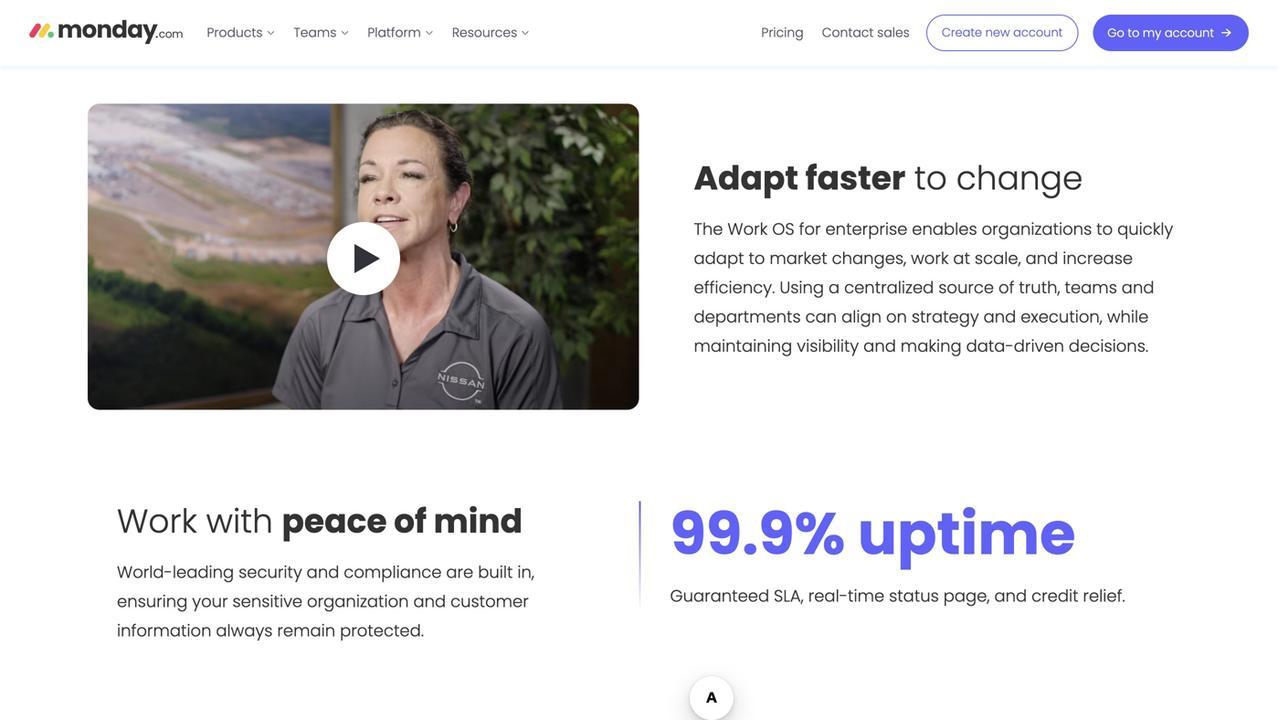 Task type: describe. For each thing, give the bounding box(es) containing it.
main element
[[198, 0, 1249, 66]]

pricing
[[762, 24, 804, 42]]

to up enables
[[915, 155, 948, 201]]

monday.com logo image
[[29, 12, 183, 50]]

maintaining
[[694, 334, 793, 358]]

and up the data-
[[984, 305, 1017, 328]]

the work os for enterprise enables organizations to quickly adapt to market changes, work at scale, and increase efficiency. using a centralized source of truth, teams and departments can align on strategy and execution, while maintaining visibility and making data-driven decisions.
[[694, 217, 1174, 358]]

create
[[942, 24, 983, 41]]

changes,
[[832, 247, 907, 270]]

1 horizontal spatial account
[[1165, 25, 1215, 41]]

pricing link
[[753, 18, 813, 48]]

guaranteed sla, real-time  status page, and credit relief.
[[670, 584, 1126, 608]]

execution,
[[1021, 305, 1103, 328]]

platform link
[[359, 18, 443, 48]]

of inside 'the work os for enterprise enables organizations to quickly adapt to market changes, work at scale, and increase efficiency. using a centralized source of truth, teams and departments can align on strategy and execution, while maintaining visibility and making data-driven decisions.'
[[999, 276, 1015, 299]]

adapt
[[694, 247, 744, 270]]

0 horizontal spatial account
[[1014, 24, 1063, 41]]

contact sales button
[[813, 18, 919, 48]]

to up increase
[[1097, 217, 1113, 241]]

resources
[[452, 24, 518, 42]]

and up while
[[1122, 276, 1155, 299]]

products
[[207, 24, 263, 42]]

contact sales
[[822, 24, 910, 42]]

to inside button
[[1128, 25, 1140, 41]]

with
[[206, 498, 273, 544]]

adapt
[[694, 155, 799, 201]]

contact
[[822, 24, 874, 42]]

go to my account
[[1108, 25, 1215, 41]]

teams
[[1065, 276, 1118, 299]]

truth,
[[1019, 276, 1061, 299]]

nissan thumbnail image
[[88, 104, 639, 410]]

leading
[[173, 561, 234, 584]]

os
[[772, 217, 795, 241]]

and up organization
[[307, 561, 339, 584]]

my
[[1143, 25, 1162, 41]]

world-
[[117, 561, 173, 584]]

teams
[[294, 24, 337, 42]]

and right page,
[[995, 584, 1027, 608]]

new
[[986, 24, 1010, 41]]

scale,
[[975, 247, 1022, 270]]

to up 'efficiency.'
[[749, 247, 765, 270]]

list containing products
[[198, 0, 539, 66]]

strategy
[[912, 305, 979, 328]]

for
[[799, 217, 821, 241]]

protected.
[[340, 619, 424, 642]]

uptime
[[858, 493, 1076, 575]]

quickly
[[1118, 217, 1174, 241]]

decisions.
[[1069, 334, 1149, 358]]



Task type: vqa. For each thing, say whether or not it's contained in the screenshot.
Started
no



Task type: locate. For each thing, give the bounding box(es) containing it.
align
[[842, 305, 882, 328]]

status
[[889, 584, 939, 608]]

1 vertical spatial work
[[117, 498, 197, 544]]

while
[[1108, 305, 1149, 328]]

99.9% uptime
[[670, 493, 1076, 575]]

guaranteed
[[670, 584, 770, 608]]

work inside 'the work os for enterprise enables organizations to quickly adapt to market changes, work at scale, and increase efficiency. using a centralized source of truth, teams and departments can align on strategy and execution, while maintaining visibility and making data-driven decisions.'
[[728, 217, 768, 241]]

relief.
[[1083, 584, 1126, 608]]

a
[[829, 276, 840, 299]]

information
[[117, 619, 212, 642]]

account right my
[[1165, 25, 1215, 41]]

organizations
[[982, 217, 1092, 241]]

your
[[192, 590, 228, 613]]

work
[[911, 247, 949, 270]]

driven
[[1014, 334, 1065, 358]]

work left os on the right of page
[[728, 217, 768, 241]]

0 horizontal spatial work
[[117, 498, 197, 544]]

work with peace of mind
[[117, 498, 523, 544]]

organization
[[307, 590, 409, 613]]

list containing pricing
[[753, 0, 919, 66]]

in,
[[518, 561, 535, 584]]

adapt faster to change
[[694, 155, 1083, 201]]

are
[[446, 561, 474, 584]]

mind
[[434, 498, 523, 544]]

enables
[[912, 217, 978, 241]]

work
[[728, 217, 768, 241], [117, 498, 197, 544]]

0 vertical spatial work
[[728, 217, 768, 241]]

platform
[[368, 24, 421, 42]]

account right "new"
[[1014, 24, 1063, 41]]

of up compliance
[[394, 498, 427, 544]]

sla,
[[774, 584, 804, 608]]

resources link
[[443, 18, 539, 48]]

products link
[[198, 18, 285, 48]]

centralized
[[845, 276, 934, 299]]

list
[[16, 0, 1263, 49], [198, 0, 539, 66], [753, 0, 919, 66]]

3 list from the left
[[753, 0, 919, 66]]

1 list from the left
[[16, 0, 1263, 49]]

increase
[[1063, 247, 1133, 270]]

on
[[886, 305, 907, 328]]

customer
[[451, 590, 529, 613]]

page,
[[944, 584, 990, 608]]

credit
[[1032, 584, 1079, 608]]

can
[[806, 305, 837, 328]]

security
[[239, 561, 302, 584]]

0 vertical spatial of
[[999, 276, 1015, 299]]

at
[[954, 247, 971, 270]]

peace
[[282, 498, 387, 544]]

0 horizontal spatial of
[[394, 498, 427, 544]]

data-
[[967, 334, 1014, 358]]

world-leading security and compliance are built in, ensuring your sensitive organization and customer information always remain protected.
[[117, 561, 535, 642]]

change
[[957, 155, 1083, 201]]

of
[[999, 276, 1015, 299], [394, 498, 427, 544]]

remain
[[277, 619, 336, 642]]

using
[[780, 276, 824, 299]]

ensuring
[[117, 590, 188, 613]]

to right go at the top of page
[[1128, 25, 1140, 41]]

sensitive
[[233, 590, 303, 613]]

source
[[939, 276, 994, 299]]

the
[[694, 217, 723, 241]]

and
[[1026, 247, 1059, 270], [1122, 276, 1155, 299], [984, 305, 1017, 328], [864, 334, 896, 358], [307, 561, 339, 584], [995, 584, 1027, 608], [414, 590, 446, 613]]

teams link
[[285, 18, 359, 48]]

and down compliance
[[414, 590, 446, 613]]

1 horizontal spatial of
[[999, 276, 1015, 299]]

go to my account button
[[1093, 15, 1249, 51]]

and down on at right
[[864, 334, 896, 358]]

work up world-
[[117, 498, 197, 544]]

making
[[901, 334, 962, 358]]

to
[[1128, 25, 1140, 41], [915, 155, 948, 201], [1097, 217, 1113, 241], [749, 247, 765, 270]]

go
[[1108, 25, 1125, 41]]

account
[[1014, 24, 1063, 41], [1165, 25, 1215, 41]]

real-
[[809, 584, 848, 608]]

1 horizontal spatial work
[[728, 217, 768, 241]]

and up truth,
[[1026, 247, 1059, 270]]

always
[[216, 619, 273, 642]]

efficiency.
[[694, 276, 775, 299]]

of down scale,
[[999, 276, 1015, 299]]

1 vertical spatial of
[[394, 498, 427, 544]]

sales
[[878, 24, 910, 42]]

visibility
[[797, 334, 859, 358]]

2 list from the left
[[198, 0, 539, 66]]

enterprise
[[826, 217, 908, 241]]

built
[[478, 561, 513, 584]]

create new account
[[942, 24, 1063, 41]]

compliance
[[344, 561, 442, 584]]

time
[[848, 584, 885, 608]]

departments
[[694, 305, 801, 328]]

create new account button
[[927, 15, 1079, 51]]

market
[[770, 247, 828, 270]]

faster
[[806, 155, 906, 201]]

99.9%
[[670, 493, 846, 575]]



